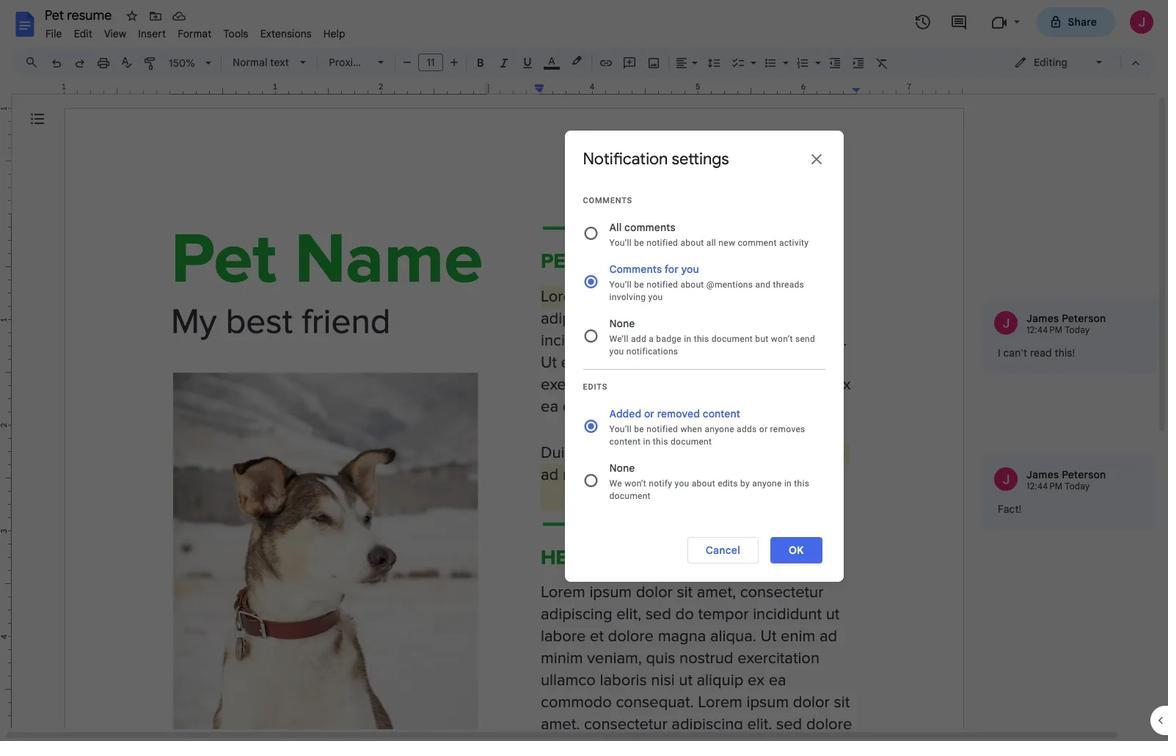 Task type: describe. For each thing, give the bounding box(es) containing it.
be inside all comments you'll be notified about all new comment activity
[[634, 237, 645, 248]]

cancel button
[[688, 537, 759, 563]]

you right involving
[[649, 292, 663, 302]]

read
[[1031, 347, 1053, 360]]

notifications
[[627, 346, 679, 356]]

you inside none we'll add a badge in this document but won't send you notifications
[[610, 346, 624, 356]]

add
[[631, 334, 647, 344]]

cancel
[[706, 544, 741, 557]]

Rename text field
[[40, 6, 120, 23]]

edits
[[718, 478, 738, 489]]

for
[[665, 262, 679, 276]]

@mentions
[[707, 279, 753, 290]]

james peterson 12:44 pm today for fact!
[[1027, 468, 1107, 492]]

can't
[[1004, 347, 1028, 360]]

notification settings application
[[0, 0, 1169, 741]]

you'll inside comments for you you'll be notified about @mentions and threads involving you
[[610, 279, 632, 290]]

about inside comments for you you'll be notified about @mentions and threads involving you
[[681, 279, 704, 290]]

share. private to only me. image
[[1049, 15, 1063, 28]]

0 vertical spatial or
[[645, 407, 655, 420]]

threads
[[774, 279, 805, 290]]

notification
[[583, 149, 668, 168]]

notified inside all comments you'll be notified about all new comment activity
[[647, 237, 678, 248]]

comments for comments for you you'll be notified about @mentions and threads involving you
[[610, 262, 662, 276]]

i
[[998, 347, 1001, 360]]

notify
[[649, 478, 673, 489]]

none for none we won't notify you about edits by anyone in this document
[[610, 461, 635, 475]]

this inside none we'll add a badge in this document but won't send you notifications
[[694, 334, 710, 344]]

today for i can't read this!
[[1065, 324, 1091, 336]]

you'll inside added or removed content you'll be notified when anyone adds or removes content in this document
[[610, 424, 632, 434]]

be inside added or removed content you'll be notified when anyone adds or removes content in this document
[[634, 424, 645, 434]]

be inside comments for you you'll be notified about @mentions and threads involving you
[[634, 279, 645, 290]]

menu bar banner
[[0, 0, 1169, 741]]

ok
[[789, 544, 804, 557]]

you inside none we won't notify you about edits by anyone in this document
[[675, 478, 690, 489]]

fact!
[[998, 503, 1022, 516]]

comments
[[625, 221, 676, 234]]

edits option group
[[583, 405, 826, 502]]

when
[[681, 424, 703, 434]]

we
[[610, 478, 623, 489]]

removes
[[771, 424, 806, 434]]

notified inside comments for you you'll be notified about @mentions and threads involving you
[[647, 279, 678, 290]]

0 vertical spatial content
[[703, 407, 741, 420]]

list inside notification settings "application"
[[983, 298, 1169, 530]]

added
[[610, 407, 642, 420]]

we'll
[[610, 334, 629, 344]]

1 vertical spatial content
[[610, 436, 641, 447]]

send
[[796, 334, 816, 344]]

edits
[[583, 382, 608, 392]]

badge
[[657, 334, 682, 344]]

a
[[649, 334, 654, 344]]

none we won't notify you about edits by anyone in this document
[[610, 461, 810, 501]]

1 horizontal spatial or
[[760, 424, 768, 434]]

added or removed content you'll be notified when anyone adds or removes content in this document
[[610, 407, 806, 447]]

close image
[[808, 150, 826, 168]]

none radio inside notification settings dialog
[[583, 459, 826, 502]]

notified inside added or removed content you'll be notified when anyone adds or removes content in this document
[[647, 424, 678, 434]]



Task type: vqa. For each thing, say whether or not it's contained in the screenshot.
You'll in the Comments for you You'll be notified about @mentions and threads involving you
yes



Task type: locate. For each thing, give the bounding box(es) containing it.
top margin image
[[0, 108, 11, 218]]

none radio containing none
[[583, 459, 826, 502]]

0 horizontal spatial this
[[653, 436, 669, 447]]

1 vertical spatial won't
[[625, 478, 647, 489]]

content up adds
[[703, 407, 741, 420]]

settings
[[672, 149, 730, 168]]

2 vertical spatial notified
[[647, 424, 678, 434]]

none for none we'll add a badge in this document but won't send you notifications
[[610, 317, 635, 330]]

anyone right by at the bottom
[[753, 478, 782, 489]]

3 notified from the top
[[647, 424, 678, 434]]

you'll inside all comments you'll be notified about all new comment activity
[[610, 237, 632, 248]]

james
[[1027, 312, 1060, 325], [1027, 468, 1060, 482]]

james peterson 12:44 pm today for i can't read this!
[[1027, 312, 1107, 336]]

1 be from the top
[[634, 237, 645, 248]]

1 vertical spatial document
[[671, 436, 712, 447]]

1 vertical spatial peterson
[[1062, 468, 1107, 482]]

0 vertical spatial james
[[1027, 312, 1060, 325]]

none
[[610, 317, 635, 330], [610, 461, 635, 475]]

about
[[681, 237, 704, 248], [681, 279, 704, 290], [692, 478, 716, 489]]

removed
[[658, 407, 700, 420]]

1 vertical spatial or
[[760, 424, 768, 434]]

comments up involving
[[610, 262, 662, 276]]

comments for you you'll be notified about @mentions and threads involving you
[[610, 262, 805, 302]]

adds
[[737, 424, 757, 434]]

0 vertical spatial james peterson 12:44 pm today
[[1027, 312, 1107, 336]]

1 horizontal spatial anyone
[[753, 478, 782, 489]]

1 vertical spatial notified
[[647, 279, 678, 290]]

involving
[[610, 292, 646, 302]]

you'll up involving
[[610, 279, 632, 290]]

james up read
[[1027, 312, 1060, 325]]

about inside all comments you'll be notified about all new comment activity
[[681, 237, 704, 248]]

none we'll add a badge in this document but won't send you notifications
[[610, 317, 816, 356]]

james right james peterson image
[[1027, 468, 1060, 482]]

about for all comments
[[681, 237, 704, 248]]

0 vertical spatial anyone
[[705, 424, 735, 434]]

new
[[719, 237, 736, 248]]

1 vertical spatial you'll
[[610, 279, 632, 290]]

be up involving
[[634, 279, 645, 290]]

you'll down all
[[610, 237, 632, 248]]

0 vertical spatial peterson
[[1062, 312, 1107, 325]]

list
[[983, 298, 1169, 530]]

today up this!
[[1065, 324, 1091, 336]]

i can't read this!
[[998, 347, 1076, 360]]

2 12:44 pm from the top
[[1027, 481, 1063, 492]]

12:44 pm right james peterson image
[[1027, 481, 1063, 492]]

and
[[756, 279, 771, 290]]

1 vertical spatial about
[[681, 279, 704, 290]]

you right for
[[682, 262, 700, 276]]

in inside none we won't notify you about edits by anyone in this document
[[785, 478, 792, 489]]

2 horizontal spatial this
[[795, 478, 810, 489]]

0 vertical spatial this
[[694, 334, 710, 344]]

be
[[634, 237, 645, 248], [634, 279, 645, 290], [634, 424, 645, 434]]

james for fact!
[[1027, 468, 1060, 482]]

none inside none we won't notify you about edits by anyone in this document
[[610, 461, 635, 475]]

0 vertical spatial in
[[684, 334, 692, 344]]

2 vertical spatial you'll
[[610, 424, 632, 434]]

comments option group
[[583, 218, 826, 357]]

anyone for content
[[705, 424, 735, 434]]

document down we on the right
[[610, 491, 651, 501]]

None radio
[[583, 459, 826, 502]]

2 be from the top
[[634, 279, 645, 290]]

content
[[703, 407, 741, 420], [610, 436, 641, 447]]

james peterson 12:44 pm today up this!
[[1027, 312, 1107, 336]]

1 horizontal spatial this
[[694, 334, 710, 344]]

0 vertical spatial about
[[681, 237, 704, 248]]

notified down removed
[[647, 424, 678, 434]]

comments for comments
[[583, 196, 633, 205]]

0 horizontal spatial or
[[645, 407, 655, 420]]

you'll down added
[[610, 424, 632, 434]]

comments
[[583, 196, 633, 205], [610, 262, 662, 276]]

2 none from the top
[[610, 461, 635, 475]]

about left edits
[[692, 478, 716, 489]]

2 peterson from the top
[[1062, 468, 1107, 482]]

0 vertical spatial won't
[[771, 334, 793, 344]]

search the menus (option+/) toolbar
[[18, 48, 43, 76]]

notified
[[647, 237, 678, 248], [647, 279, 678, 290], [647, 424, 678, 434]]

0 vertical spatial comments
[[583, 196, 633, 205]]

this inside added or removed content you'll be notified when anyone adds or removes content in this document
[[653, 436, 669, 447]]

1 vertical spatial 12:44 pm
[[1027, 481, 1063, 492]]

0 vertical spatial 12:44 pm
[[1027, 324, 1063, 336]]

1 notified from the top
[[647, 237, 678, 248]]

won't right but
[[771, 334, 793, 344]]

peterson for i can't read this!
[[1062, 312, 1107, 325]]

james peterson 12:44 pm today
[[1027, 312, 1107, 336], [1027, 468, 1107, 492]]

3 be from the top
[[634, 424, 645, 434]]

1 vertical spatial james peterson 12:44 pm today
[[1027, 468, 1107, 492]]

2 vertical spatial be
[[634, 424, 645, 434]]

about for none
[[692, 478, 716, 489]]

or right adds
[[760, 424, 768, 434]]

won't
[[771, 334, 793, 344], [625, 478, 647, 489]]

menu bar inside menu bar banner
[[40, 19, 351, 43]]

today right james peterson image
[[1065, 481, 1091, 492]]

document inside none we won't notify you about edits by anyone in this document
[[610, 491, 651, 501]]

1 horizontal spatial won't
[[771, 334, 793, 344]]

2 vertical spatial about
[[692, 478, 716, 489]]

in right by at the bottom
[[785, 478, 792, 489]]

you
[[682, 262, 700, 276], [649, 292, 663, 302], [610, 346, 624, 356], [675, 478, 690, 489]]

document down when
[[671, 436, 712, 447]]

peterson
[[1062, 312, 1107, 325], [1062, 468, 1107, 482]]

none inside none we'll add a badge in this document but won't send you notifications
[[610, 317, 635, 330]]

12:44 pm
[[1027, 324, 1063, 336], [1027, 481, 1063, 492]]

list containing james peterson
[[983, 298, 1169, 530]]

content down added
[[610, 436, 641, 447]]

all
[[707, 237, 717, 248]]

2 james peterson 12:44 pm today from the top
[[1027, 468, 1107, 492]]

by
[[741, 478, 750, 489]]

0 vertical spatial today
[[1065, 324, 1091, 336]]

1 james from the top
[[1027, 312, 1060, 325]]

notified down for
[[647, 279, 678, 290]]

this!
[[1055, 347, 1076, 360]]

None radio
[[583, 218, 826, 249], [583, 260, 826, 303], [583, 315, 826, 357], [583, 405, 826, 447], [583, 218, 826, 249], [583, 260, 826, 303], [583, 315, 826, 357], [583, 405, 826, 447]]

this down removes
[[795, 478, 810, 489]]

1 vertical spatial this
[[653, 436, 669, 447]]

2 horizontal spatial in
[[785, 478, 792, 489]]

0 horizontal spatial anyone
[[705, 424, 735, 434]]

you down the we'll
[[610, 346, 624, 356]]

document inside added or removed content you'll be notified when anyone adds or removes content in this document
[[671, 436, 712, 447]]

main toolbar
[[43, 0, 894, 570]]

0 horizontal spatial content
[[610, 436, 641, 447]]

or
[[645, 407, 655, 420], [760, 424, 768, 434]]

all comments you'll be notified about all new comment activity
[[610, 221, 809, 248]]

be down added
[[634, 424, 645, 434]]

1 vertical spatial anyone
[[753, 478, 782, 489]]

notification settings heading
[[583, 149, 730, 168]]

1 vertical spatial in
[[643, 436, 651, 447]]

0 vertical spatial document
[[712, 334, 753, 344]]

document
[[712, 334, 753, 344], [671, 436, 712, 447], [610, 491, 651, 501]]

or right added
[[645, 407, 655, 420]]

all
[[610, 221, 622, 234]]

0 horizontal spatial won't
[[625, 478, 647, 489]]

12:44 pm for i can't read this!
[[1027, 324, 1063, 336]]

this down removed
[[653, 436, 669, 447]]

1 peterson from the top
[[1062, 312, 1107, 325]]

1 you'll from the top
[[610, 237, 632, 248]]

this inside none we won't notify you about edits by anyone in this document
[[795, 478, 810, 489]]

in inside added or removed content you'll be notified when anyone adds or removes content in this document
[[643, 436, 651, 447]]

about left @mentions
[[681, 279, 704, 290]]

0 horizontal spatial in
[[643, 436, 651, 447]]

james peterson 12:44 pm today right james peterson image
[[1027, 468, 1107, 492]]

in inside none we'll add a badge in this document but won't send you notifications
[[684, 334, 692, 344]]

2 vertical spatial document
[[610, 491, 651, 501]]

2 you'll from the top
[[610, 279, 632, 290]]

1 james peterson 12:44 pm today from the top
[[1027, 312, 1107, 336]]

won't right we on the right
[[625, 478, 647, 489]]

notified down "comments"
[[647, 237, 678, 248]]

won't inside none we won't notify you about edits by anyone in this document
[[625, 478, 647, 489]]

in right 'badge'
[[684, 334, 692, 344]]

but
[[756, 334, 769, 344]]

1 horizontal spatial in
[[684, 334, 692, 344]]

1 none from the top
[[610, 317, 635, 330]]

1 vertical spatial none
[[610, 461, 635, 475]]

you'll
[[610, 237, 632, 248], [610, 279, 632, 290], [610, 424, 632, 434]]

right margin image
[[853, 83, 962, 94]]

today
[[1065, 324, 1091, 336], [1065, 481, 1091, 492]]

anyone inside added or removed content you'll be notified when anyone adds or removes content in this document
[[705, 424, 735, 434]]

Star checkbox
[[122, 6, 142, 26]]

1 vertical spatial today
[[1065, 481, 1091, 492]]

activity
[[780, 237, 809, 248]]

in
[[684, 334, 692, 344], [643, 436, 651, 447], [785, 478, 792, 489]]

won't inside none we'll add a badge in this document but won't send you notifications
[[771, 334, 793, 344]]

12:44 pm up read
[[1027, 324, 1063, 336]]

3 you'll from the top
[[610, 424, 632, 434]]

1 vertical spatial james
[[1027, 468, 1060, 482]]

anyone inside none we won't notify you about edits by anyone in this document
[[753, 478, 782, 489]]

comments up all
[[583, 196, 633, 205]]

anyone
[[705, 424, 735, 434], [753, 478, 782, 489]]

peterson for fact!
[[1062, 468, 1107, 482]]

1 today from the top
[[1065, 324, 1091, 336]]

0 vertical spatial you'll
[[610, 237, 632, 248]]

menu bar
[[40, 19, 351, 43]]

about left the all
[[681, 237, 704, 248]]

james peterson image
[[995, 311, 1018, 335]]

about inside none we won't notify you about edits by anyone in this document
[[692, 478, 716, 489]]

1 vertical spatial comments
[[610, 262, 662, 276]]

0 vertical spatial be
[[634, 237, 645, 248]]

ok button
[[771, 537, 823, 563]]

none up the we'll
[[610, 317, 635, 330]]

comments inside comments for you you'll be notified about @mentions and threads involving you
[[610, 262, 662, 276]]

today for fact!
[[1065, 481, 1091, 492]]

in up notify
[[643, 436, 651, 447]]

this right 'badge'
[[694, 334, 710, 344]]

0 vertical spatial none
[[610, 317, 635, 330]]

be down "comments"
[[634, 237, 645, 248]]

james peterson image
[[995, 468, 1018, 491]]

comment
[[738, 237, 777, 248]]

none up we on the right
[[610, 461, 635, 475]]

1 12:44 pm from the top
[[1027, 324, 1063, 336]]

this
[[694, 334, 710, 344], [653, 436, 669, 447], [795, 478, 810, 489]]

notification settings dialog
[[565, 130, 844, 582]]

notification settings
[[583, 149, 730, 168]]

0 vertical spatial notified
[[647, 237, 678, 248]]

document left but
[[712, 334, 753, 344]]

2 vertical spatial this
[[795, 478, 810, 489]]

1 vertical spatial be
[[634, 279, 645, 290]]

anyone for notify
[[753, 478, 782, 489]]

2 today from the top
[[1065, 481, 1091, 492]]

document inside none we'll add a badge in this document but won't send you notifications
[[712, 334, 753, 344]]

2 james from the top
[[1027, 468, 1060, 482]]

12:44 pm for fact!
[[1027, 481, 1063, 492]]

you right notify
[[675, 478, 690, 489]]

2 notified from the top
[[647, 279, 678, 290]]

left margin image
[[65, 83, 174, 94]]

james for i can't read this!
[[1027, 312, 1060, 325]]

1 horizontal spatial content
[[703, 407, 741, 420]]

2 vertical spatial in
[[785, 478, 792, 489]]

anyone left adds
[[705, 424, 735, 434]]



